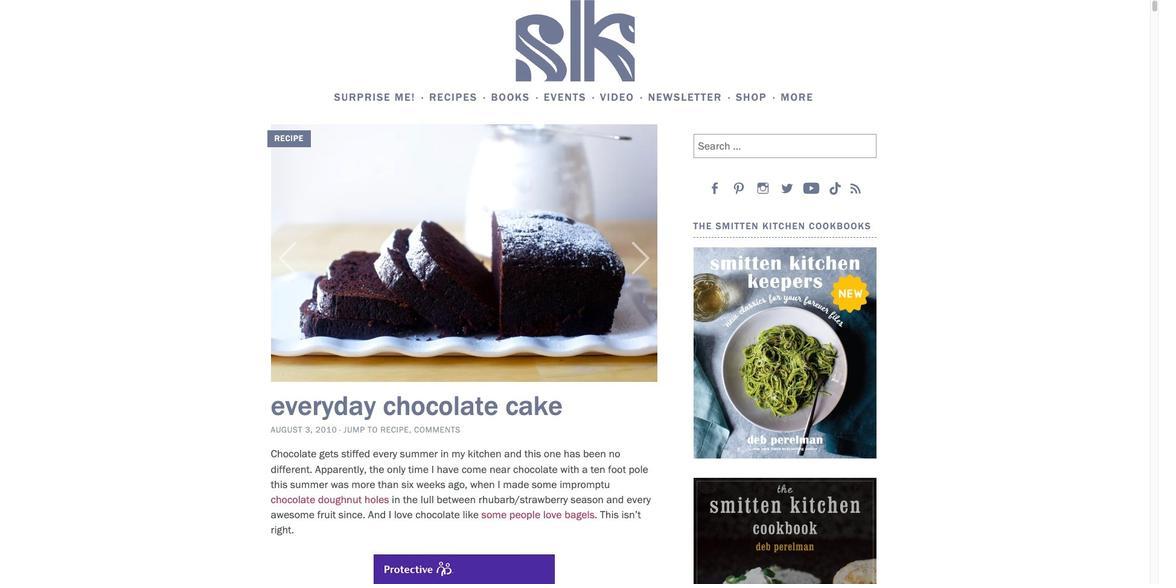 Task type: vqa. For each thing, say whether or not it's contained in the screenshot.
Search … Search Field
yes



Task type: describe. For each thing, give the bounding box(es) containing it.
tiktok image
[[829, 183, 842, 195]]

advertisement element
[[374, 555, 555, 585]]

facebook image
[[707, 180, 723, 197]]

youtube image
[[803, 180, 820, 197]]

Search … search field
[[694, 134, 877, 158]]

the smitten kitchen cookbooks image
[[694, 247, 877, 459]]

instagram image
[[755, 180, 772, 197]]



Task type: locate. For each thing, give the bounding box(es) containing it.
feed image
[[847, 180, 864, 197]]

twitter image
[[779, 180, 796, 197]]

pinterest image
[[731, 180, 748, 197]]

None search field
[[56, 29, 1059, 66]]

section
[[674, 125, 877, 585]]

None search field
[[694, 125, 877, 158]]



